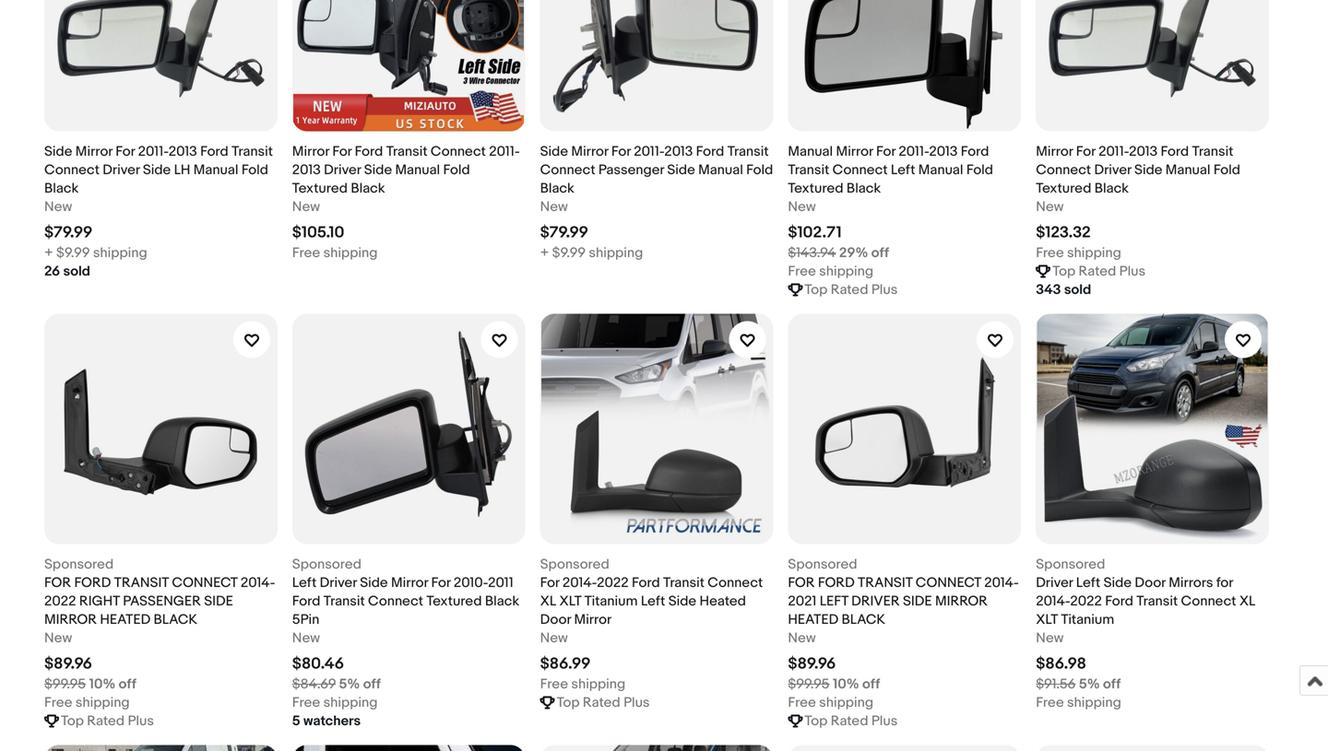 Task type: locate. For each thing, give the bounding box(es) containing it.
driver inside side mirror for 2011-2013 ford transit connect driver side lh manual fold black new $79.99 + $9.99 shipping 26 sold
[[103, 162, 140, 179]]

free shipping text field down $143.94
[[788, 263, 874, 281]]

textured up $123.32 at the top of the page
[[1036, 181, 1091, 197]]

$89.96 up previous price $99.95 10% off text field
[[788, 655, 836, 674]]

2014-
[[241, 575, 275, 592], [563, 575, 597, 592], [984, 575, 1019, 592], [1036, 594, 1070, 610]]

0 horizontal spatial xlt
[[559, 594, 581, 610]]

0 horizontal spatial xl
[[540, 594, 556, 610]]

29%
[[839, 245, 868, 262]]

sponsored text field up 5pin
[[292, 556, 362, 574]]

side
[[204, 594, 233, 610], [903, 594, 932, 610]]

for up 2021
[[788, 575, 815, 592]]

Top Rated Plus text field
[[1053, 263, 1146, 281], [61, 713, 154, 731]]

side inside the mirror for 2011-2013 ford transit connect driver side manual fold textured black new $123.32 free shipping
[[1135, 162, 1163, 179]]

driver inside mirror for ford transit connect 2011- 2013 driver side manual fold textured black new $105.10 free shipping
[[324, 162, 361, 179]]

ford up left
[[818, 575, 855, 592]]

sponsored text field up left
[[788, 556, 857, 574]]

textured
[[292, 181, 348, 197], [788, 181, 844, 197], [1036, 181, 1091, 197], [426, 594, 482, 610]]

top rated plus down $86.99 at the left bottom of page
[[557, 695, 650, 712]]

2 connect from the left
[[916, 575, 981, 592]]

free shipping text field up watchers
[[292, 694, 378, 713]]

mirror up passenger
[[571, 144, 608, 160]]

10% down $89.96 text field
[[833, 677, 859, 693]]

mirror inside mirror for ford transit connect 2011- 2013 driver side manual fold textured black new $105.10 free shipping
[[292, 144, 329, 160]]

2 10% from the left
[[833, 677, 859, 693]]

connect inside side mirror for 2011-2013 ford transit connect driver side lh manual fold black new $79.99 + $9.99 shipping 26 sold
[[44, 162, 100, 179]]

new text field for $86.99
[[540, 630, 568, 648]]

2 5% from the left
[[1079, 677, 1100, 693]]

$86.99
[[540, 655, 591, 674]]

1 horizontal spatial 5%
[[1079, 677, 1100, 693]]

new text field up $89.96 text field
[[788, 630, 816, 648]]

0 horizontal spatial $9.99
[[56, 245, 90, 262]]

10% for sponsored for ford transit connect 2014- 2021 left driver side mirror heated black new $89.96 $99.95 10% off free shipping
[[833, 677, 859, 693]]

door left the mirrors
[[1135, 575, 1166, 592]]

2 xl from the left
[[1239, 594, 1256, 610]]

2013 inside side mirror for 2011-2013 ford transit connect driver side lh manual fold black new $79.99 + $9.99 shipping 26 sold
[[169, 144, 197, 160]]

ford inside sponsored left driver side mirror for 2010-2011 ford transit connect textured black 5pin new $80.46 $84.69 5% off free shipping 5 watchers
[[292, 594, 320, 610]]

sponsored for sponsored driver left side door mirrors for 2014-2022 ford transit connect xl xlt titanium new $86.98 $91.56 5% off free shipping
[[1036, 557, 1105, 573]]

fold inside mirror for ford transit connect 2011- 2013 driver side manual fold textured black new $105.10 free shipping
[[443, 162, 470, 179]]

side inside sponsored for ford transit connect 2014- 2021 left driver side mirror heated black new $89.96 $99.95 10% off free shipping
[[903, 594, 932, 610]]

ford up 'right'
[[74, 575, 111, 592]]

1 $9.99 from the left
[[56, 245, 90, 262]]

+ up '26'
[[44, 245, 53, 262]]

3 sponsored text field from the left
[[788, 556, 857, 574]]

1 for from the left
[[44, 575, 71, 592]]

rated down 29%
[[831, 282, 868, 299]]

0 vertical spatial door
[[1135, 575, 1166, 592]]

0 vertical spatial xlt
[[559, 594, 581, 610]]

1 fold from the left
[[241, 162, 268, 179]]

manual
[[788, 144, 833, 160], [193, 162, 238, 179], [395, 162, 440, 179], [698, 162, 743, 179], [918, 162, 963, 179], [1166, 162, 1211, 179]]

1 black from the left
[[154, 612, 197, 629]]

5% right $91.56
[[1079, 677, 1100, 693]]

0 horizontal spatial $99.95
[[44, 677, 86, 693]]

2 horizontal spatial sponsored text field
[[788, 556, 857, 574]]

plus
[[1119, 264, 1146, 280], [872, 282, 898, 299], [624, 695, 650, 712], [128, 714, 154, 730], [872, 714, 898, 730]]

0 horizontal spatial heated
[[100, 612, 150, 629]]

343 sold
[[1036, 282, 1091, 299]]

0 vertical spatial top rated plus text field
[[1053, 263, 1146, 281]]

1 vertical spatial titanium
[[1061, 612, 1114, 629]]

1 horizontal spatial heated
[[788, 612, 839, 629]]

plus down sponsored for 2014-2022 ford transit connect xl xlt titanium left side heated door mirror new $86.99 free shipping
[[624, 695, 650, 712]]

0 horizontal spatial sponsored text field
[[44, 556, 114, 574]]

door up $86.99 text field
[[540, 612, 571, 629]]

door
[[1135, 575, 1166, 592], [540, 612, 571, 629]]

343
[[1036, 282, 1061, 299]]

top rated plus text field down 29%
[[805, 281, 898, 299]]

heated down 'right'
[[100, 612, 150, 629]]

new up $79.99 text box
[[44, 199, 72, 216]]

2 $9.99 from the left
[[552, 245, 586, 262]]

new text field up $86.98
[[1036, 630, 1064, 648]]

$9.99 inside side mirror for 2011-2013 ford transit connect driver side lh manual fold black new $79.99 + $9.99 shipping 26 sold
[[56, 245, 90, 262]]

$79.99
[[44, 223, 93, 243], [540, 223, 588, 243]]

0 horizontal spatial 10%
[[89, 677, 116, 693]]

$9.99
[[56, 245, 90, 262], [552, 245, 586, 262]]

1 horizontal spatial ford
[[818, 575, 855, 592]]

transit
[[114, 575, 169, 592], [858, 575, 913, 592]]

textured for $105.10
[[292, 181, 348, 197]]

off for manual mirror for 2011-2013 ford transit connect left manual fold textured black new $102.71 $143.94 29% off free shipping
[[871, 245, 889, 262]]

plus for the right top rated plus text field
[[1119, 264, 1146, 280]]

shipping inside manual mirror for 2011-2013 ford transit connect left manual fold textured black new $102.71 $143.94 29% off free shipping
[[819, 264, 874, 280]]

transit
[[232, 144, 273, 160], [386, 144, 428, 160], [727, 144, 769, 160], [1192, 144, 1234, 160], [788, 162, 829, 179], [663, 575, 705, 592], [324, 594, 365, 610], [1137, 594, 1178, 610]]

free inside sponsored driver left side door mirrors for 2014-2022 ford transit connect xl xlt titanium new $86.98 $91.56 5% off free shipping
[[1036, 695, 1064, 712]]

$89.96
[[44, 655, 92, 674], [788, 655, 836, 674]]

2 + from the left
[[540, 245, 549, 262]]

26 sold text field
[[44, 263, 90, 281]]

Sponsored text field
[[540, 556, 609, 574], [1036, 556, 1105, 574]]

new up $102.71 text box
[[788, 199, 816, 216]]

top rated plus text field down $86.99 at the left bottom of page
[[557, 694, 650, 713]]

left
[[891, 162, 915, 179], [292, 575, 317, 592], [1076, 575, 1101, 592], [641, 594, 665, 610]]

$102.71 text field
[[788, 223, 842, 243]]

1 $99.95 from the left
[[44, 677, 86, 693]]

transit inside side mirror for 2011-2013 ford transit connect driver side lh manual fold black new $79.99 + $9.99 shipping 26 sold
[[232, 144, 273, 160]]

2013
[[169, 144, 197, 160], [664, 144, 693, 160], [929, 144, 958, 160], [1129, 144, 1158, 160], [292, 162, 321, 179]]

new up $89.96 text field
[[788, 631, 816, 647]]

ford inside sponsored for ford transit connect 2014- 2021 left driver side mirror heated black new $89.96 $99.95 10% off free shipping
[[818, 575, 855, 592]]

ford inside the mirror for 2011-2013 ford transit connect driver side manual fold textured black new $123.32 free shipping
[[1161, 144, 1189, 160]]

$79.99 text field
[[44, 223, 93, 243]]

titanium
[[584, 594, 638, 610], [1061, 612, 1114, 629]]

2011- inside side mirror for 2011-2013 ford transit connect driver side lh manual fold black new $79.99 + $9.99 shipping 26 sold
[[138, 144, 169, 160]]

sponsored text field for $86.98
[[1036, 556, 1105, 574]]

new text field for $89.96
[[44, 630, 72, 648]]

mirror for 2011-2013 ford transit connect driver side manual fold textured black new $123.32 free shipping
[[1036, 144, 1241, 262]]

previous price $91.56 5% off text field
[[1036, 676, 1121, 694]]

xlt inside sponsored for 2014-2022 ford transit connect xl xlt titanium left side heated door mirror new $86.99 free shipping
[[559, 594, 581, 610]]

$86.99 text field
[[540, 655, 591, 674]]

1 horizontal spatial black
[[842, 612, 886, 629]]

1 5% from the left
[[339, 677, 360, 693]]

mirror up $105.10 text box
[[292, 144, 329, 160]]

0 horizontal spatial for
[[44, 575, 71, 592]]

top rated plus
[[1053, 264, 1146, 280], [805, 282, 898, 299], [557, 695, 650, 712], [61, 714, 154, 730], [805, 714, 898, 730]]

mirror left 2010-
[[391, 575, 428, 592]]

1 horizontal spatial titanium
[[1061, 612, 1114, 629]]

free shipping text field down $105.10 text box
[[292, 244, 378, 263]]

sponsored for ford transit connect 2014- 2021 left driver side mirror heated black new $89.96 $99.95 10% off free shipping
[[788, 557, 1019, 712]]

free inside sponsored for ford transit connect 2014- 2021 left driver side mirror heated black new $89.96 $99.95 10% off free shipping
[[788, 695, 816, 712]]

textured up $105.10 text box
[[292, 181, 348, 197]]

1 vertical spatial sold
[[1064, 282, 1091, 299]]

fold inside "side mirror for 2011-2013 ford transit connect passenger side manual fold black new $79.99 + $9.99 shipping"
[[746, 162, 773, 179]]

1 horizontal spatial side
[[903, 594, 932, 610]]

1 heated from the left
[[100, 612, 150, 629]]

2011- for $79.99
[[634, 144, 664, 160]]

top up 343 sold
[[1053, 264, 1076, 280]]

4 2011- from the left
[[899, 144, 929, 160]]

black inside side mirror for 2011-2013 ford transit connect driver side lh manual fold black new $79.99 + $9.99 shipping 26 sold
[[44, 181, 79, 197]]

0 horizontal spatial black
[[154, 612, 197, 629]]

0 horizontal spatial 2022
[[44, 594, 76, 610]]

new text field down 5pin
[[292, 630, 320, 648]]

1 side from the left
[[204, 594, 233, 610]]

Free shipping text field
[[292, 244, 378, 263], [540, 676, 626, 694], [44, 694, 130, 713], [292, 694, 378, 713]]

1 horizontal spatial sold
[[1064, 282, 1091, 299]]

0 horizontal spatial 5%
[[339, 677, 360, 693]]

for
[[1216, 575, 1233, 592]]

textured for new
[[426, 594, 482, 610]]

2 $79.99 from the left
[[540, 223, 588, 243]]

sold right '26'
[[63, 264, 90, 280]]

side right passenger
[[204, 594, 233, 610]]

+
[[44, 245, 53, 262], [540, 245, 549, 262]]

Sponsored text field
[[44, 556, 114, 574], [292, 556, 362, 574], [788, 556, 857, 574]]

free down $143.94
[[788, 264, 816, 280]]

connect
[[431, 144, 486, 160], [44, 162, 100, 179], [540, 162, 595, 179], [833, 162, 888, 179], [1036, 162, 1091, 179], [708, 575, 763, 592], [368, 594, 423, 610], [1181, 594, 1236, 610]]

connect inside "side mirror for 2011-2013 ford transit connect passenger side manual fold black new $79.99 + $9.99 shipping"
[[540, 162, 595, 179]]

2 horizontal spatial 2022
[[1070, 594, 1102, 610]]

5 2011- from the left
[[1099, 144, 1129, 160]]

Top Rated Plus text field
[[805, 281, 898, 299], [557, 694, 650, 713], [805, 713, 898, 731]]

0 horizontal spatial connect
[[172, 575, 237, 592]]

1 horizontal spatial mirror
[[935, 594, 988, 610]]

2014- inside sponsored for ford transit connect 2014- 2022 right passenger side mirror heated black new $89.96 $99.95 10% off free shipping
[[241, 575, 275, 592]]

2011- for new
[[138, 144, 169, 160]]

free down previous price $99.95 10% off text box
[[44, 695, 72, 712]]

sponsored text field for sponsored for ford transit connect 2014- 2021 left driver side mirror heated black new $89.96 $99.95 10% off free shipping
[[788, 556, 857, 574]]

1 $79.99 from the left
[[44, 223, 93, 243]]

2 black from the left
[[842, 612, 886, 629]]

2 sponsored text field from the left
[[1036, 556, 1105, 574]]

off inside sponsored driver left side door mirrors for 2014-2022 ford transit connect xl xlt titanium new $86.98 $91.56 5% off free shipping
[[1103, 677, 1121, 693]]

5pin
[[292, 612, 319, 629]]

plus for top rated plus text box related to $86.99
[[624, 695, 650, 712]]

transit up passenger
[[114, 575, 169, 592]]

off inside sponsored for ford transit connect 2014- 2022 right passenger side mirror heated black new $89.96 $99.95 10% off free shipping
[[119, 677, 136, 693]]

fold inside manual mirror for 2011-2013 ford transit connect left manual fold textured black new $102.71 $143.94 29% off free shipping
[[966, 162, 993, 179]]

connect inside sponsored left driver side mirror for 2010-2011 ford transit connect textured black 5pin new $80.46 $84.69 5% off free shipping 5 watchers
[[368, 594, 423, 610]]

top down previous price $99.95 10% off text box
[[61, 714, 84, 730]]

titanium up $86.99 at the left bottom of page
[[584, 594, 638, 610]]

xlt up $86.99 text field
[[559, 594, 581, 610]]

1 horizontal spatial xl
[[1239, 594, 1256, 610]]

1 horizontal spatial xlt
[[1036, 612, 1058, 629]]

+ inside side mirror for 2011-2013 ford transit connect driver side lh manual fold black new $79.99 + $9.99 shipping 26 sold
[[44, 245, 53, 262]]

mirror
[[75, 144, 112, 160], [292, 144, 329, 160], [571, 144, 608, 160], [836, 144, 873, 160], [1036, 144, 1073, 160], [391, 575, 428, 592], [574, 612, 612, 629]]

new text field up $105.10 text box
[[292, 198, 320, 216]]

black inside sponsored left driver side mirror for 2010-2011 ford transit connect textured black 5pin new $80.46 $84.69 5% off free shipping 5 watchers
[[485, 594, 519, 610]]

5 fold from the left
[[1214, 162, 1241, 179]]

new text field for $86.98
[[1036, 630, 1064, 648]]

2011-
[[138, 144, 169, 160], [489, 144, 520, 160], [634, 144, 664, 160], [899, 144, 929, 160], [1099, 144, 1129, 160]]

new text field up $123.32 text field
[[1036, 198, 1064, 216]]

1 horizontal spatial sponsored text field
[[1036, 556, 1105, 574]]

0 horizontal spatial $79.99
[[44, 223, 93, 243]]

transit inside "side mirror for 2011-2013 ford transit connect passenger side manual fold black new $79.99 + $9.99 shipping"
[[727, 144, 769, 160]]

off
[[871, 245, 889, 262], [119, 677, 136, 693], [363, 677, 381, 693], [862, 677, 880, 693], [1103, 677, 1121, 693]]

$89.96 up previous price $99.95 10% off text box
[[44, 655, 92, 674]]

0 vertical spatial mirror
[[935, 594, 988, 610]]

free down previous price $99.95 10% off text field
[[788, 695, 816, 712]]

1 + from the left
[[44, 245, 53, 262]]

sold
[[63, 264, 90, 280], [1064, 282, 1091, 299]]

2013 inside the mirror for 2011-2013 ford transit connect driver side manual fold textured black new $123.32 free shipping
[[1129, 144, 1158, 160]]

ford
[[74, 575, 111, 592], [818, 575, 855, 592]]

top rated plus down previous price $99.95 10% off text field
[[805, 714, 898, 730]]

xl
[[540, 594, 556, 610], [1239, 594, 1256, 610]]

1 ford from the left
[[74, 575, 111, 592]]

sold right 343
[[1064, 282, 1091, 299]]

black
[[154, 612, 197, 629], [842, 612, 886, 629]]

side right driver
[[903, 594, 932, 610]]

0 horizontal spatial sold
[[63, 264, 90, 280]]

black for $123.32
[[1095, 181, 1129, 197]]

side for sponsored for ford transit connect 2014- 2021 left driver side mirror heated black new $89.96 $99.95 10% off free shipping
[[903, 594, 932, 610]]

2 sponsored from the left
[[292, 557, 362, 573]]

free shipping text field down $89.96 text box
[[44, 694, 130, 713]]

0 horizontal spatial side
[[204, 594, 233, 610]]

0 horizontal spatial door
[[540, 612, 571, 629]]

1 horizontal spatial 2022
[[597, 575, 629, 592]]

$86.98
[[1036, 655, 1086, 674]]

1 horizontal spatial door
[[1135, 575, 1166, 592]]

1 horizontal spatial 10%
[[833, 677, 859, 693]]

sponsored text field for $86.99
[[540, 556, 609, 574]]

transit for sponsored for ford transit connect 2014- 2021 left driver side mirror heated black new $89.96 $99.95 10% off free shipping
[[858, 575, 913, 592]]

2 $99.95 from the left
[[788, 677, 830, 693]]

$79.99 up + $9.99 shipping text field
[[44, 223, 93, 243]]

for
[[116, 144, 135, 160], [332, 144, 352, 160], [611, 144, 631, 160], [876, 144, 896, 160], [1076, 144, 1096, 160], [431, 575, 451, 592], [540, 575, 559, 592]]

manual inside side mirror for 2011-2013 ford transit connect driver side lh manual fold black new $79.99 + $9.99 shipping 26 sold
[[193, 162, 238, 179]]

1 sponsored text field from the left
[[44, 556, 114, 574]]

for inside side mirror for 2011-2013 ford transit connect driver side lh manual fold black new $79.99 + $9.99 shipping 26 sold
[[116, 144, 135, 160]]

2010-
[[454, 575, 488, 592]]

2 heated from the left
[[788, 612, 839, 629]]

xlt up $86.98
[[1036, 612, 1058, 629]]

right
[[79, 594, 120, 610]]

0 horizontal spatial mirror
[[44, 612, 97, 629]]

mirror up $79.99 text box
[[75, 144, 112, 160]]

watchers
[[303, 714, 361, 730]]

2013 for $79.99
[[664, 144, 693, 160]]

2 sponsored text field from the left
[[292, 556, 362, 574]]

sold inside text field
[[1064, 282, 1091, 299]]

side inside mirror for ford transit connect 2011- 2013 driver side manual fold textured black new $105.10 free shipping
[[364, 162, 392, 179]]

$84.69
[[292, 677, 336, 693]]

0 horizontal spatial sponsored text field
[[540, 556, 609, 574]]

$99.95 for sponsored for ford transit connect 2014- 2022 right passenger side mirror heated black new $89.96 $99.95 10% off free shipping
[[44, 677, 86, 693]]

1 horizontal spatial +
[[540, 245, 549, 262]]

for up $89.96 text box
[[44, 575, 71, 592]]

shipping inside sponsored for ford transit connect 2014- 2022 right passenger side mirror heated black new $89.96 $99.95 10% off free shipping
[[75, 695, 130, 712]]

side inside sponsored driver left side door mirrors for 2014-2022 ford transit connect xl xlt titanium new $86.98 $91.56 5% off free shipping
[[1104, 575, 1132, 592]]

1 sponsored text field from the left
[[540, 556, 609, 574]]

transit inside sponsored for 2014-2022 ford transit connect xl xlt titanium left side heated door mirror new $86.99 free shipping
[[663, 575, 705, 592]]

off for sponsored for ford transit connect 2014- 2022 right passenger side mirror heated black new $89.96 $99.95 10% off free shipping
[[119, 677, 136, 693]]

black
[[44, 181, 79, 197], [351, 181, 385, 197], [540, 181, 575, 197], [847, 181, 881, 197], [1095, 181, 1129, 197], [485, 594, 519, 610]]

+ $9.99 shipping text field
[[540, 244, 643, 263]]

1 horizontal spatial sponsored text field
[[292, 556, 362, 574]]

off for sponsored for ford transit connect 2014- 2021 left driver side mirror heated black new $89.96 $99.95 10% off free shipping
[[862, 677, 880, 693]]

black for sponsored for ford transit connect 2014- 2022 right passenger side mirror heated black new $89.96 $99.95 10% off free shipping
[[154, 612, 197, 629]]

2 2011- from the left
[[489, 144, 520, 160]]

top rated plus up 343 sold
[[1053, 264, 1146, 280]]

door inside sponsored driver left side door mirrors for 2014-2022 ford transit connect xl xlt titanium new $86.98 $91.56 5% off free shipping
[[1135, 575, 1166, 592]]

sponsored for ford transit connect 2014- 2022 right passenger side mirror heated black new $89.96 $99.95 10% off free shipping
[[44, 557, 275, 712]]

new inside sponsored for ford transit connect 2014- 2022 right passenger side mirror heated black new $89.96 $99.95 10% off free shipping
[[44, 631, 72, 647]]

$99.95
[[44, 677, 86, 693], [788, 677, 830, 693]]

plus down 'previous price $143.94 29% off' text field
[[872, 282, 898, 299]]

1 horizontal spatial $99.95
[[788, 677, 830, 693]]

titanium inside sponsored driver left side door mirrors for 2014-2022 ford transit connect xl xlt titanium new $86.98 $91.56 5% off free shipping
[[1061, 612, 1114, 629]]

side inside sponsored left driver side mirror for 2010-2011 ford transit connect textured black 5pin new $80.46 $84.69 5% off free shipping 5 watchers
[[360, 575, 388, 592]]

$9.99 up 26 sold text field
[[56, 245, 90, 262]]

$79.99 up + $9.99 shipping text box
[[540, 223, 588, 243]]

$9.99 inside "side mirror for 2011-2013 ford transit connect passenger side manual fold black new $79.99 + $9.99 shipping"
[[552, 245, 586, 262]]

+ $9.99 shipping text field
[[44, 244, 147, 263]]

black inside "side mirror for 2011-2013 ford transit connect passenger side manual fold black new $79.99 + $9.99 shipping"
[[540, 181, 575, 197]]

connect
[[172, 575, 237, 592], [916, 575, 981, 592]]

2 fold from the left
[[443, 162, 470, 179]]

4 sponsored from the left
[[788, 557, 857, 573]]

1 transit from the left
[[114, 575, 169, 592]]

transit inside sponsored left driver side mirror for 2010-2011 ford transit connect textured black 5pin new $80.46 $84.69 5% off free shipping 5 watchers
[[324, 594, 365, 610]]

1 vertical spatial xlt
[[1036, 612, 1058, 629]]

heated inside sponsored for ford transit connect 2014- 2022 right passenger side mirror heated black new $89.96 $99.95 10% off free shipping
[[100, 612, 150, 629]]

new up $89.96 text box
[[44, 631, 72, 647]]

1 horizontal spatial for
[[788, 575, 815, 592]]

$99.95 down $89.96 text field
[[788, 677, 830, 693]]

for inside mirror for ford transit connect 2011- 2013 driver side manual fold textured black new $105.10 free shipping
[[332, 144, 352, 160]]

2011- inside "side mirror for 2011-2013 ford transit connect passenger side manual fold black new $79.99 + $9.99 shipping"
[[634, 144, 664, 160]]

fold for $102.71
[[966, 162, 993, 179]]

0 horizontal spatial ford
[[74, 575, 111, 592]]

0 horizontal spatial $89.96
[[44, 655, 92, 674]]

Free shipping text field
[[1036, 244, 1121, 263], [788, 263, 874, 281], [788, 694, 874, 713], [1036, 694, 1121, 713]]

connect inside sponsored for ford transit connect 2014- 2022 right passenger side mirror heated black new $89.96 $99.95 10% off free shipping
[[172, 575, 237, 592]]

new up $79.99 text field
[[540, 199, 568, 216]]

textured down 2010-
[[426, 594, 482, 610]]

sold inside side mirror for 2011-2013 ford transit connect driver side lh manual fold black new $79.99 + $9.99 shipping 26 sold
[[63, 264, 90, 280]]

rated down previous price $99.95 10% off text field
[[831, 714, 868, 730]]

connect inside manual mirror for 2011-2013 ford transit connect left manual fold textured black new $102.71 $143.94 29% off free shipping
[[833, 162, 888, 179]]

0 horizontal spatial titanium
[[584, 594, 638, 610]]

top rated plus for the right top rated plus text field
[[1053, 264, 1146, 280]]

$123.32
[[1036, 223, 1091, 243]]

shipping
[[93, 245, 147, 262], [323, 245, 378, 262], [589, 245, 643, 262], [1067, 245, 1121, 262], [819, 264, 874, 280], [571, 677, 626, 693], [75, 695, 130, 712], [323, 695, 378, 712], [819, 695, 874, 712], [1067, 695, 1121, 712]]

plus down the mirror for 2011-2013 ford transit connect driver side manual fold textured black new $123.32 free shipping
[[1119, 264, 1146, 280]]

0 horizontal spatial top rated plus text field
[[61, 713, 154, 731]]

passenger
[[599, 162, 664, 179]]

1 connect from the left
[[172, 575, 237, 592]]

2011- for $102.71
[[899, 144, 929, 160]]

new text field up $79.99 text box
[[44, 198, 72, 216]]

2013 inside "side mirror for 2011-2013 ford transit connect passenger side manual fold black new $79.99 + $9.99 shipping"
[[664, 144, 693, 160]]

sponsored text field up 'right'
[[44, 556, 114, 574]]

previous price $84.69 5% off text field
[[292, 676, 381, 694]]

free down $86.99 at the left bottom of page
[[540, 677, 568, 693]]

$86.98 text field
[[1036, 655, 1086, 674]]

2 $89.96 from the left
[[788, 655, 836, 674]]

0 vertical spatial sold
[[63, 264, 90, 280]]

3 2011- from the left
[[634, 144, 664, 160]]

xlt
[[559, 594, 581, 610], [1036, 612, 1058, 629]]

ford inside "side mirror for 2011-2013 ford transit connect passenger side manual fold black new $79.99 + $9.99 shipping"
[[696, 144, 724, 160]]

4 fold from the left
[[966, 162, 993, 179]]

0 horizontal spatial +
[[44, 245, 53, 262]]

1 horizontal spatial top rated plus text field
[[1053, 263, 1146, 281]]

black down driver
[[842, 612, 886, 629]]

2021
[[788, 594, 817, 610]]

manual inside "side mirror for 2011-2013 ford transit connect passenger side manual fold black new $79.99 + $9.99 shipping"
[[698, 162, 743, 179]]

1 horizontal spatial $89.96
[[788, 655, 836, 674]]

top rated plus text field up 343 sold
[[1053, 263, 1146, 281]]

1 xl from the left
[[540, 594, 556, 610]]

5%
[[339, 677, 360, 693], [1079, 677, 1100, 693]]

for inside manual mirror for 2011-2013 ford transit connect left manual fold textured black new $102.71 $143.94 29% off free shipping
[[876, 144, 896, 160]]

3 sponsored from the left
[[540, 557, 609, 573]]

new inside sponsored driver left side door mirrors for 2014-2022 ford transit connect xl xlt titanium new $86.98 $91.56 5% off free shipping
[[1036, 631, 1064, 647]]

new up $86.98
[[1036, 631, 1064, 647]]

for inside sponsored for ford transit connect 2014- 2022 right passenger side mirror heated black new $89.96 $99.95 10% off free shipping
[[44, 575, 71, 592]]

1 horizontal spatial transit
[[858, 575, 913, 592]]

new up $105.10 text box
[[292, 199, 320, 216]]

1 horizontal spatial connect
[[916, 575, 981, 592]]

$9.99 down $79.99 text field
[[552, 245, 586, 262]]

for for sponsored for ford transit connect 2014- 2022 right passenger side mirror heated black new $89.96 $99.95 10% off free shipping
[[44, 575, 71, 592]]

2011- inside mirror for ford transit connect 2011- 2013 driver side manual fold textured black new $105.10 free shipping
[[489, 144, 520, 160]]

$80.46
[[292, 655, 344, 674]]

2022
[[597, 575, 629, 592], [44, 594, 76, 610], [1070, 594, 1102, 610]]

transit for sponsored for ford transit connect 2014- 2022 right passenger side mirror heated black new $89.96 $99.95 10% off free shipping
[[114, 575, 169, 592]]

$80.46 text field
[[292, 655, 344, 674]]

textured up $102.71 text box
[[788, 181, 844, 197]]

mirrors
[[1169, 575, 1213, 592]]

0 vertical spatial titanium
[[584, 594, 638, 610]]

mirror
[[935, 594, 988, 610], [44, 612, 97, 629]]

26
[[44, 264, 60, 280]]

new up $86.99 text field
[[540, 631, 568, 647]]

sponsored inside sponsored left driver side mirror for 2010-2011 ford transit connect textured black 5pin new $80.46 $84.69 5% off free shipping 5 watchers
[[292, 557, 362, 573]]

connect inside the mirror for 2011-2013 ford transit connect driver side manual fold textured black new $123.32 free shipping
[[1036, 162, 1091, 179]]

New text field
[[44, 198, 72, 216], [292, 198, 320, 216], [788, 198, 816, 216], [1036, 198, 1064, 216], [788, 630, 816, 648]]

shipping inside sponsored left driver side mirror for 2010-2011 ford transit connect textured black 5pin new $80.46 $84.69 5% off free shipping 5 watchers
[[323, 695, 378, 712]]

heated
[[100, 612, 150, 629], [788, 612, 839, 629]]

plus for top rated plus text box for 29%
[[872, 282, 898, 299]]

top rated plus text field for $86.99
[[557, 694, 650, 713]]

for
[[44, 575, 71, 592], [788, 575, 815, 592]]

1 vertical spatial door
[[540, 612, 571, 629]]

10% down $89.96 text box
[[89, 677, 116, 693]]

$89.96 inside sponsored for ford transit connect 2014- 2021 left driver side mirror heated black new $89.96 $99.95 10% off free shipping
[[788, 655, 836, 674]]

mirror up $86.99 at the left bottom of page
[[574, 612, 612, 629]]

new text field up $79.99 text field
[[540, 198, 568, 216]]

transit inside manual mirror for 2011-2013 ford transit connect left manual fold textured black new $102.71 $143.94 29% off free shipping
[[788, 162, 829, 179]]

new text field for $102.71
[[788, 198, 816, 216]]

free down $123.32 at the top of the page
[[1036, 245, 1064, 262]]

xl inside sponsored driver left side door mirrors for 2014-2022 ford transit connect xl xlt titanium new $86.98 $91.56 5% off free shipping
[[1239, 594, 1256, 610]]

black inside manual mirror for 2011-2013 ford transit connect left manual fold textured black new $102.71 $143.94 29% off free shipping
[[847, 181, 881, 197]]

new text field up $86.99 text field
[[540, 630, 568, 648]]

2 ford from the left
[[818, 575, 855, 592]]

mirror right driver
[[935, 594, 988, 610]]

1 vertical spatial mirror
[[44, 612, 97, 629]]

5% inside sponsored left driver side mirror for 2010-2011 ford transit connect textured black 5pin new $80.46 $84.69 5% off free shipping 5 watchers
[[339, 677, 360, 693]]

+ down $79.99 text field
[[540, 245, 549, 262]]

plus down previous price $99.95 10% off text field
[[872, 714, 898, 730]]

new inside sponsored for 2014-2022 ford transit connect xl xlt titanium left side heated door mirror new $86.99 free shipping
[[540, 631, 568, 647]]

side mirror for 2011-2013 ford transit connect passenger side manual fold black new $79.99 + $9.99 shipping
[[540, 144, 773, 262]]

top rated plus text field down previous price $99.95 10% off text box
[[61, 713, 154, 731]]

black for $79.99
[[540, 181, 575, 197]]

mirror up $123.32 text field
[[1036, 144, 1073, 160]]

top rated plus for top rated plus text box for 29%
[[805, 282, 898, 299]]

10%
[[89, 677, 116, 693], [833, 677, 859, 693]]

sponsored
[[44, 557, 114, 573], [292, 557, 362, 573], [540, 557, 609, 573], [788, 557, 857, 573], [1036, 557, 1105, 573]]

New text field
[[540, 198, 568, 216], [44, 630, 72, 648], [292, 630, 320, 648], [540, 630, 568, 648], [1036, 630, 1064, 648]]

heated for sponsored for ford transit connect 2014- 2022 right passenger side mirror heated black new $89.96 $99.95 10% off free shipping
[[100, 612, 150, 629]]

connect inside sponsored for ford transit connect 2014- 2021 left driver side mirror heated black new $89.96 $99.95 10% off free shipping
[[916, 575, 981, 592]]

titanium up '$86.98' text box
[[1061, 612, 1114, 629]]

2 for from the left
[[788, 575, 815, 592]]

$89.96 inside sponsored for ford transit connect 2014- 2022 right passenger side mirror heated black new $89.96 $99.95 10% off free shipping
[[44, 655, 92, 674]]

0 horizontal spatial transit
[[114, 575, 169, 592]]

left inside sponsored left driver side mirror for 2010-2011 ford transit connect textured black 5pin new $80.46 $84.69 5% off free shipping 5 watchers
[[292, 575, 317, 592]]

ford inside manual mirror for 2011-2013 ford transit connect left manual fold textured black new $102.71 $143.94 29% off free shipping
[[961, 144, 989, 160]]

titanium inside sponsored for 2014-2022 ford transit connect xl xlt titanium left side heated door mirror new $86.99 free shipping
[[584, 594, 638, 610]]

ford inside sponsored for ford transit connect 2014- 2022 right passenger side mirror heated black new $89.96 $99.95 10% off free shipping
[[74, 575, 111, 592]]

transit up driver
[[858, 575, 913, 592]]

fold
[[241, 162, 268, 179], [443, 162, 470, 179], [746, 162, 773, 179], [966, 162, 993, 179], [1214, 162, 1241, 179]]

free
[[292, 245, 320, 262], [1036, 245, 1064, 262], [788, 264, 816, 280], [540, 677, 568, 693], [44, 695, 72, 712], [292, 695, 320, 712], [788, 695, 816, 712], [1036, 695, 1064, 712]]

1 10% from the left
[[89, 677, 116, 693]]

rated
[[1079, 264, 1116, 280], [831, 282, 868, 299], [583, 695, 620, 712], [87, 714, 125, 730], [831, 714, 868, 730]]

1 sponsored from the left
[[44, 557, 114, 573]]

driver
[[103, 162, 140, 179], [324, 162, 361, 179], [1094, 162, 1131, 179], [320, 575, 357, 592], [1036, 575, 1073, 592]]

$91.56
[[1036, 677, 1076, 693]]

top
[[1053, 264, 1076, 280], [805, 282, 828, 299], [557, 695, 580, 712], [61, 714, 84, 730], [805, 714, 828, 730]]

mirror for sponsored for ford transit connect 2014- 2021 left driver side mirror heated black new $89.96 $99.95 10% off free shipping
[[935, 594, 988, 610]]

2 transit from the left
[[858, 575, 913, 592]]

2 side from the left
[[903, 594, 932, 610]]

new inside mirror for ford transit connect 2011- 2013 driver side manual fold textured black new $105.10 free shipping
[[292, 199, 320, 216]]

ford
[[200, 144, 229, 160], [355, 144, 383, 160], [696, 144, 724, 160], [961, 144, 989, 160], [1161, 144, 1189, 160], [632, 575, 660, 592], [292, 594, 320, 610], [1105, 594, 1134, 610]]

5 sponsored from the left
[[1036, 557, 1105, 573]]

mirror for sponsored for ford transit connect 2014- 2022 right passenger side mirror heated black new $89.96 $99.95 10% off free shipping
[[44, 612, 97, 629]]

plus down previous price $99.95 10% off text box
[[128, 714, 154, 730]]

side
[[44, 144, 72, 160], [540, 144, 568, 160], [143, 162, 171, 179], [364, 162, 392, 179], [667, 162, 695, 179], [1135, 162, 1163, 179], [360, 575, 388, 592], [1104, 575, 1132, 592], [668, 594, 696, 610]]

1 2011- from the left
[[138, 144, 169, 160]]

1 horizontal spatial $9.99
[[552, 245, 586, 262]]

transit inside the mirror for 2011-2013 ford transit connect driver side manual fold textured black new $123.32 free shipping
[[1192, 144, 1234, 160]]

sponsored text field for sponsored for ford transit connect 2014- 2022 right passenger side mirror heated black new $89.96 $99.95 10% off free shipping
[[44, 556, 114, 574]]

free down $84.69
[[292, 695, 320, 712]]

black for $105.10
[[351, 181, 385, 197]]

1 $89.96 from the left
[[44, 655, 92, 674]]

sponsored driver left side door mirrors for 2014-2022 ford transit connect xl xlt titanium new $86.98 $91.56 5% off free shipping
[[1036, 557, 1256, 712]]

mirror inside sponsored left driver side mirror for 2010-2011 ford transit connect textured black 5pin new $80.46 $84.69 5% off free shipping 5 watchers
[[391, 575, 428, 592]]

1 horizontal spatial $79.99
[[540, 223, 588, 243]]

new up $123.32 text field
[[1036, 199, 1064, 216]]

free inside sponsored for ford transit connect 2014- 2022 right passenger side mirror heated black new $89.96 $99.95 10% off free shipping
[[44, 695, 72, 712]]

new text field up $89.96 text box
[[44, 630, 72, 648]]

xl inside sponsored for 2014-2022 ford transit connect xl xlt titanium left side heated door mirror new $86.99 free shipping
[[540, 594, 556, 610]]

transit inside sponsored for ford transit connect 2014- 2022 right passenger side mirror heated black new $89.96 $99.95 10% off free shipping
[[114, 575, 169, 592]]

top rated plus down 29%
[[805, 282, 898, 299]]

3 fold from the left
[[746, 162, 773, 179]]

new
[[44, 199, 72, 216], [292, 199, 320, 216], [540, 199, 568, 216], [788, 199, 816, 216], [1036, 199, 1064, 216], [44, 631, 72, 647], [292, 631, 320, 647], [540, 631, 568, 647], [788, 631, 816, 647], [1036, 631, 1064, 647]]

2014- inside sponsored for ford transit connect 2014- 2021 left driver side mirror heated black new $89.96 $99.95 10% off free shipping
[[984, 575, 1019, 592]]

connect inside mirror for ford transit connect 2011- 2013 driver side manual fold textured black new $105.10 free shipping
[[431, 144, 486, 160]]

5% right $84.69
[[339, 677, 360, 693]]



Task type: vqa. For each thing, say whether or not it's contained in the screenshot.
'10 Cent (28,363)'
no



Task type: describe. For each thing, give the bounding box(es) containing it.
black for $102.71
[[847, 181, 881, 197]]

+ inside "side mirror for 2011-2013 ford transit connect passenger side manual fold black new $79.99 + $9.99 shipping"
[[540, 245, 549, 262]]

previous price $99.95 10% off text field
[[788, 676, 880, 694]]

new inside side mirror for 2011-2013 ford transit connect driver side lh manual fold black new $79.99 + $9.99 shipping 26 sold
[[44, 199, 72, 216]]

left inside sponsored driver left side door mirrors for 2014-2022 ford transit connect xl xlt titanium new $86.98 $91.56 5% off free shipping
[[1076, 575, 1101, 592]]

$143.94
[[788, 245, 836, 262]]

manual inside the mirror for 2011-2013 ford transit connect driver side manual fold textured black new $123.32 free shipping
[[1166, 162, 1211, 179]]

rated down $86.99 at the left bottom of page
[[583, 695, 620, 712]]

connect inside sponsored driver left side door mirrors for 2014-2022 ford transit connect xl xlt titanium new $86.98 $91.56 5% off free shipping
[[1181, 594, 1236, 610]]

top down $86.99 at the left bottom of page
[[557, 695, 580, 712]]

2011- inside the mirror for 2011-2013 ford transit connect driver side manual fold textured black new $123.32 free shipping
[[1099, 144, 1129, 160]]

new inside sponsored left driver side mirror for 2010-2011 ford transit connect textured black 5pin new $80.46 $84.69 5% off free shipping 5 watchers
[[292, 631, 320, 647]]

shipping inside side mirror for 2011-2013 ford transit connect driver side lh manual fold black new $79.99 + $9.99 shipping 26 sold
[[93, 245, 147, 262]]

$102.71
[[788, 223, 842, 243]]

top rated plus for bottommost top rated plus text field
[[61, 714, 154, 730]]

2022 inside sponsored for 2014-2022 ford transit connect xl xlt titanium left side heated door mirror new $86.99 free shipping
[[597, 575, 629, 592]]

2011
[[488, 575, 514, 592]]

shipping inside "side mirror for 2011-2013 ford transit connect passenger side manual fold black new $79.99 + $9.99 shipping"
[[589, 245, 643, 262]]

$89.96 for sponsored for ford transit connect 2014- 2022 right passenger side mirror heated black new $89.96 $99.95 10% off free shipping
[[44, 655, 92, 674]]

shipping inside sponsored for 2014-2022 ford transit connect xl xlt titanium left side heated door mirror new $86.99 free shipping
[[571, 677, 626, 693]]

fold for $123.32
[[1214, 162, 1241, 179]]

rated up 343 sold
[[1079, 264, 1116, 280]]

2022 inside sponsored for ford transit connect 2014- 2022 right passenger side mirror heated black new $89.96 $99.95 10% off free shipping
[[44, 594, 76, 610]]

ford for sponsored for ford transit connect 2014- 2022 right passenger side mirror heated black new $89.96 $99.95 10% off free shipping
[[74, 575, 111, 592]]

driver inside sponsored driver left side door mirrors for 2014-2022 ford transit connect xl xlt titanium new $86.98 $91.56 5% off free shipping
[[1036, 575, 1073, 592]]

left inside sponsored for 2014-2022 ford transit connect xl xlt titanium left side heated door mirror new $86.99 free shipping
[[641, 594, 665, 610]]

$89.96 for sponsored for ford transit connect 2014- 2021 left driver side mirror heated black new $89.96 $99.95 10% off free shipping
[[788, 655, 836, 674]]

top rated plus text field down previous price $99.95 10% off text field
[[805, 713, 898, 731]]

sponsored for sponsored left driver side mirror for 2010-2011 ford transit connect textured black 5pin new $80.46 $84.69 5% off free shipping 5 watchers
[[292, 557, 362, 573]]

new text field for $123.32
[[1036, 198, 1064, 216]]

5% inside sponsored driver left side door mirrors for 2014-2022 ford transit connect xl xlt titanium new $86.98 $91.56 5% off free shipping
[[1079, 677, 1100, 693]]

connect for sponsored for ford transit connect 2014- 2022 right passenger side mirror heated black new $89.96 $99.95 10% off free shipping
[[172, 575, 237, 592]]

top rated plus for top rated plus text box related to $86.99
[[557, 695, 650, 712]]

side mirror for 2011-2013 ford transit connect driver side lh manual fold black new $79.99 + $9.99 shipping 26 sold
[[44, 144, 273, 280]]

textured for $123.32
[[1036, 181, 1091, 197]]

ford inside side mirror for 2011-2013 ford transit connect driver side lh manual fold black new $79.99 + $9.99 shipping 26 sold
[[200, 144, 229, 160]]

$105.10 text field
[[292, 223, 344, 243]]

black for new
[[485, 594, 519, 610]]

$79.99 inside "side mirror for 2011-2013 ford transit connect passenger side manual fold black new $79.99 + $9.99 shipping"
[[540, 223, 588, 243]]

top rated plus text field for 29%
[[805, 281, 898, 299]]

new inside sponsored for ford transit connect 2014- 2021 left driver side mirror heated black new $89.96 $99.95 10% off free shipping
[[788, 631, 816, 647]]

mirror inside side mirror for 2011-2013 ford transit connect driver side lh manual fold black new $79.99 + $9.99 shipping 26 sold
[[75, 144, 112, 160]]

fold for $105.10
[[443, 162, 470, 179]]

for inside "side mirror for 2011-2013 ford transit connect passenger side manual fold black new $79.99 + $9.99 shipping"
[[611, 144, 631, 160]]

heated for sponsored for ford transit connect 2014- 2021 left driver side mirror heated black new $89.96 $99.95 10% off free shipping
[[788, 612, 839, 629]]

new text field for $80.46
[[292, 630, 320, 648]]

new inside manual mirror for 2011-2013 ford transit connect left manual fold textured black new $102.71 $143.94 29% off free shipping
[[788, 199, 816, 216]]

mirror inside manual mirror for 2011-2013 ford transit connect left manual fold textured black new $102.71 $143.94 29% off free shipping
[[836, 144, 873, 160]]

rated down previous price $99.95 10% off text box
[[87, 714, 125, 730]]

mirror for ford transit connect 2011- 2013 driver side manual fold textured black new $105.10 free shipping
[[292, 144, 520, 262]]

passenger
[[123, 594, 201, 610]]

lh
[[174, 162, 190, 179]]

plus for top rated plus text box underneath previous price $99.95 10% off text field
[[872, 714, 898, 730]]

shipping inside mirror for ford transit connect 2011- 2013 driver side manual fold textured black new $105.10 free shipping
[[323, 245, 378, 262]]

free shipping text field down $86.99 at the left bottom of page
[[540, 676, 626, 694]]

$79.99 text field
[[540, 223, 588, 243]]

driver inside sponsored left driver side mirror for 2010-2011 ford transit connect textured black 5pin new $80.46 $84.69 5% off free shipping 5 watchers
[[320, 575, 357, 592]]

side inside sponsored for 2014-2022 ford transit connect xl xlt titanium left side heated door mirror new $86.99 free shipping
[[668, 594, 696, 610]]

free inside sponsored left driver side mirror for 2010-2011 ford transit connect textured black 5pin new $80.46 $84.69 5% off free shipping 5 watchers
[[292, 695, 320, 712]]

free inside the mirror for 2011-2013 ford transit connect driver side manual fold textured black new $123.32 free shipping
[[1036, 245, 1064, 262]]

2013 for $102.71
[[929, 144, 958, 160]]

driver
[[851, 594, 900, 610]]

343 sold text field
[[1036, 281, 1091, 299]]

for for sponsored for ford transit connect 2014- 2021 left driver side mirror heated black new $89.96 $99.95 10% off free shipping
[[788, 575, 815, 592]]

top down $143.94
[[805, 282, 828, 299]]

plus for bottommost top rated plus text field
[[128, 714, 154, 730]]

$105.10
[[292, 223, 344, 243]]

for inside sponsored for 2014-2022 ford transit connect xl xlt titanium left side heated door mirror new $86.99 free shipping
[[540, 575, 559, 592]]

off inside sponsored left driver side mirror for 2010-2011 ford transit connect textured black 5pin new $80.46 $84.69 5% off free shipping 5 watchers
[[363, 677, 381, 693]]

$123.32 text field
[[1036, 223, 1091, 243]]

ford inside sponsored for 2014-2022 ford transit connect xl xlt titanium left side heated door mirror new $86.99 free shipping
[[632, 575, 660, 592]]

driver inside the mirror for 2011-2013 ford transit connect driver side manual fold textured black new $123.32 free shipping
[[1094, 162, 1131, 179]]

free shipping text field down $89.96 text field
[[788, 694, 874, 713]]

new text field for $89.96
[[788, 630, 816, 648]]

sponsored text field for sponsored left driver side mirror for 2010-2011 ford transit connect textured black 5pin new $80.46 $84.69 5% off free shipping 5 watchers
[[292, 556, 362, 574]]

5
[[292, 714, 300, 730]]

textured for $102.71
[[788, 181, 844, 197]]

fold inside side mirror for 2011-2013 ford transit connect driver side lh manual fold black new $79.99 + $9.99 shipping 26 sold
[[241, 162, 268, 179]]

10% for sponsored for ford transit connect 2014- 2022 right passenger side mirror heated black new $89.96 $99.95 10% off free shipping
[[89, 677, 116, 693]]

$99.95 for sponsored for ford transit connect 2014- 2021 left driver side mirror heated black new $89.96 $99.95 10% off free shipping
[[788, 677, 830, 693]]

ford inside sponsored driver left side door mirrors for 2014-2022 ford transit connect xl xlt titanium new $86.98 $91.56 5% off free shipping
[[1105, 594, 1134, 610]]

top rated plus for top rated plus text box underneath previous price $99.95 10% off text field
[[805, 714, 898, 730]]

connect inside sponsored for 2014-2022 ford transit connect xl xlt titanium left side heated door mirror new $86.99 free shipping
[[708, 575, 763, 592]]

black for sponsored for ford transit connect 2014- 2021 left driver side mirror heated black new $89.96 $99.95 10% off free shipping
[[842, 612, 886, 629]]

new text field for $79.99
[[540, 198, 568, 216]]

previous price $99.95 10% off text field
[[44, 676, 136, 694]]

new text field for $105.10
[[292, 198, 320, 216]]

for inside the mirror for 2011-2013 ford transit connect driver side manual fold textured black new $123.32 free shipping
[[1076, 144, 1096, 160]]

previous price $143.94 29% off text field
[[788, 244, 889, 263]]

xlt inside sponsored driver left side door mirrors for 2014-2022 ford transit connect xl xlt titanium new $86.98 $91.56 5% off free shipping
[[1036, 612, 1058, 629]]

side for sponsored for ford transit connect 2014- 2022 right passenger side mirror heated black new $89.96 $99.95 10% off free shipping
[[204, 594, 233, 610]]

sponsored for sponsored for ford transit connect 2014- 2022 right passenger side mirror heated black new $89.96 $99.95 10% off free shipping
[[44, 557, 114, 573]]

transit inside mirror for ford transit connect 2011- 2013 driver side manual fold textured black new $105.10 free shipping
[[386, 144, 428, 160]]

2013 for new
[[169, 144, 197, 160]]

free inside mirror for ford transit connect 2011- 2013 driver side manual fold textured black new $105.10 free shipping
[[292, 245, 320, 262]]

2014- inside sponsored driver left side door mirrors for 2014-2022 ford transit connect xl xlt titanium new $86.98 $91.56 5% off free shipping
[[1036, 594, 1070, 610]]

heated
[[700, 594, 746, 610]]

transit inside sponsored driver left side door mirrors for 2014-2022 ford transit connect xl xlt titanium new $86.98 $91.56 5% off free shipping
[[1137, 594, 1178, 610]]

2013 inside mirror for ford transit connect 2011- 2013 driver side manual fold textured black new $105.10 free shipping
[[292, 162, 321, 179]]

left
[[820, 594, 848, 610]]

top down previous price $99.95 10% off text field
[[805, 714, 828, 730]]

$89.96 text field
[[44, 655, 92, 674]]

$89.96 text field
[[788, 655, 836, 674]]

sponsored left driver side mirror for 2010-2011 ford transit connect textured black 5pin new $80.46 $84.69 5% off free shipping 5 watchers
[[292, 557, 519, 730]]

connect for sponsored for ford transit connect 2014- 2021 left driver side mirror heated black new $89.96 $99.95 10% off free shipping
[[916, 575, 981, 592]]

free shipping text field down $123.32 text field
[[1036, 244, 1121, 263]]

new text field for $79.99
[[44, 198, 72, 216]]

$79.99 inside side mirror for 2011-2013 ford transit connect driver side lh manual fold black new $79.99 + $9.99 shipping 26 sold
[[44, 223, 93, 243]]

mirror inside sponsored for 2014-2022 ford transit connect xl xlt titanium left side heated door mirror new $86.99 free shipping
[[574, 612, 612, 629]]

free inside manual mirror for 2011-2013 ford transit connect left manual fold textured black new $102.71 $143.94 29% off free shipping
[[788, 264, 816, 280]]

5 watchers text field
[[292, 713, 361, 731]]

shipping inside sponsored driver left side door mirrors for 2014-2022 ford transit connect xl xlt titanium new $86.98 $91.56 5% off free shipping
[[1067, 695, 1121, 712]]

free shipping text field down $91.56
[[1036, 694, 1121, 713]]

shipping inside sponsored for ford transit connect 2014- 2021 left driver side mirror heated black new $89.96 $99.95 10% off free shipping
[[819, 695, 874, 712]]

manual mirror for 2011-2013 ford transit connect left manual fold textured black new $102.71 $143.94 29% off free shipping
[[788, 144, 993, 280]]

sponsored for sponsored for ford transit connect 2014- 2021 left driver side mirror heated black new $89.96 $99.95 10% off free shipping
[[788, 557, 857, 573]]

new inside "side mirror for 2011-2013 ford transit connect passenger side manual fold black new $79.99 + $9.99 shipping"
[[540, 199, 568, 216]]

ford inside mirror for ford transit connect 2011- 2013 driver side manual fold textured black new $105.10 free shipping
[[355, 144, 383, 160]]

mirror inside the mirror for 2011-2013 ford transit connect driver side manual fold textured black new $123.32 free shipping
[[1036, 144, 1073, 160]]

shipping inside the mirror for 2011-2013 ford transit connect driver side manual fold textured black new $123.32 free shipping
[[1067, 245, 1121, 262]]

new inside the mirror for 2011-2013 ford transit connect driver side manual fold textured black new $123.32 free shipping
[[1036, 199, 1064, 216]]

2022 inside sponsored driver left side door mirrors for 2014-2022 ford transit connect xl xlt titanium new $86.98 $91.56 5% off free shipping
[[1070, 594, 1102, 610]]

sponsored for 2014-2022 ford transit connect xl xlt titanium left side heated door mirror new $86.99 free shipping
[[540, 557, 763, 693]]

for inside sponsored left driver side mirror for 2010-2011 ford transit connect textured black 5pin new $80.46 $84.69 5% off free shipping 5 watchers
[[431, 575, 451, 592]]

2014- inside sponsored for 2014-2022 ford transit connect xl xlt titanium left side heated door mirror new $86.99 free shipping
[[563, 575, 597, 592]]

free inside sponsored for 2014-2022 ford transit connect xl xlt titanium left side heated door mirror new $86.99 free shipping
[[540, 677, 568, 693]]

1 vertical spatial top rated plus text field
[[61, 713, 154, 731]]

sponsored for sponsored for 2014-2022 ford transit connect xl xlt titanium left side heated door mirror new $86.99 free shipping
[[540, 557, 609, 573]]

ford for sponsored for ford transit connect 2014- 2021 left driver side mirror heated black new $89.96 $99.95 10% off free shipping
[[818, 575, 855, 592]]



